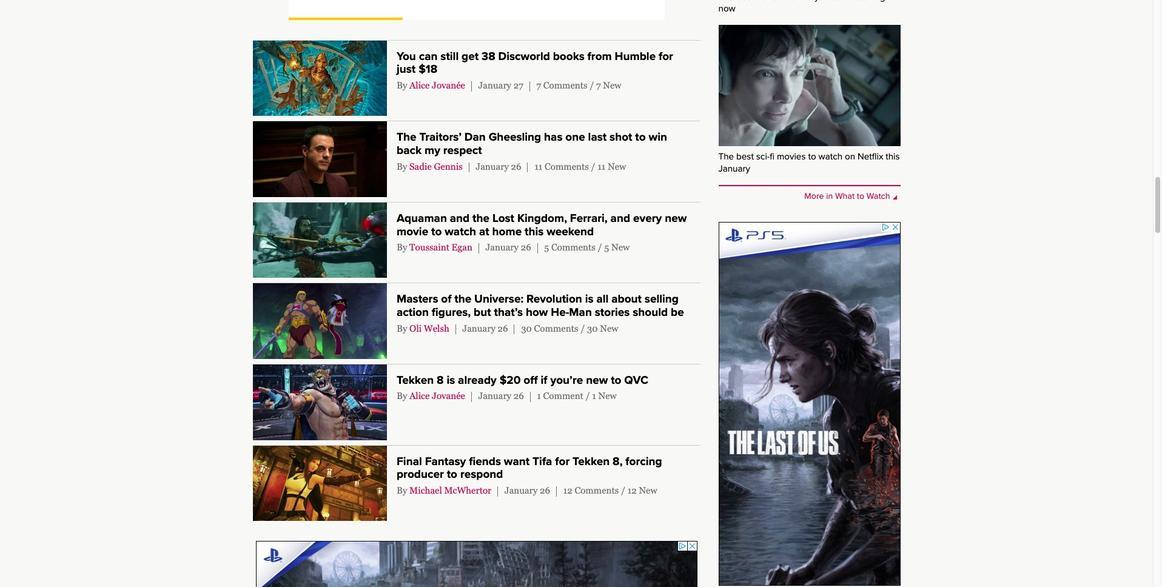 Task type: describe. For each thing, give the bounding box(es) containing it.
discworld
[[499, 50, 550, 63]]

/ for and
[[598, 242, 602, 253]]

2 11 from the left
[[598, 161, 606, 171]]

should
[[633, 306, 668, 319]]

26 for that's
[[498, 323, 508, 334]]

kingdom,
[[518, 212, 567, 225]]

win
[[649, 131, 668, 144]]

back
[[397, 144, 422, 157]]

by oli welsh
[[397, 323, 450, 334]]

that's
[[494, 306, 523, 319]]

sadie gennis link
[[410, 161, 463, 171]]

how
[[526, 306, 548, 319]]

sadie
[[410, 161, 432, 171]]

the for the best horror movies you can watch right now
[[719, 0, 734, 2]]

new for about
[[600, 323, 619, 334]]

traitors'
[[420, 131, 462, 144]]

masters
[[397, 293, 438, 306]]

watch
[[867, 191, 891, 201]]

masters of the universe: revolution is all about selling action figures, but that's how he-man stories should be link
[[397, 293, 684, 319]]

2 30 from the left
[[587, 323, 598, 334]]

1 comment / 1 new
[[537, 391, 617, 401]]

in
[[827, 191, 834, 201]]

by for aquaman and the lost kingdom, ferrari, and every new movie to watch at home this weekend
[[397, 242, 408, 253]]

detail from the cover of terry pratchett's snuff, painted by paul kidby, with pratchett's favorite hero, samuel vimes, attempting to steer a small paddleboat between cliffs down a raging river, as chickens fly around him in all directions image
[[253, 40, 387, 116]]

2 5 from the left
[[605, 242, 610, 253]]

forcing
[[626, 455, 663, 468]]

8,
[[613, 455, 623, 468]]

revolution
[[527, 293, 583, 306]]

1 7 from the left
[[537, 80, 541, 90]]

want
[[504, 455, 530, 468]]

/ for all
[[581, 323, 585, 334]]

welsh
[[424, 323, 450, 334]]

right
[[876, 0, 894, 2]]

january 26 for respect
[[476, 161, 524, 171]]

30 comments / 30 new
[[521, 323, 619, 334]]

to left qvc
[[611, 374, 622, 387]]

by alice jovanée for can
[[397, 80, 465, 90]]

a close up still of dan gheesling on the traitors. image
[[253, 121, 387, 197]]

to inside the best sci-fi movies to watch on netflix this january
[[809, 151, 817, 162]]

1 vertical spatial is
[[447, 374, 455, 387]]

1 12 from the left
[[564, 485, 573, 496]]

one
[[566, 131, 586, 144]]

all
[[597, 293, 609, 306]]

shot
[[610, 131, 633, 144]]

he-man and orko stand side by side in masters of the universe: revolution image
[[253, 284, 387, 359]]

1 30 from the left
[[521, 323, 532, 334]]

jovanée for still
[[432, 80, 465, 90]]

of
[[441, 293, 452, 306]]

watch for right
[[849, 0, 873, 2]]

you
[[815, 0, 830, 2]]

alice for you
[[410, 80, 430, 90]]

january 27
[[479, 80, 526, 90]]

more
[[805, 191, 825, 201]]

12 comments / 12 new
[[564, 485, 658, 496]]

new for 8,
[[639, 485, 658, 496]]

but
[[474, 306, 491, 319]]

2 and from the left
[[611, 212, 631, 225]]

you're
[[551, 374, 583, 387]]

january for 38
[[479, 80, 512, 90]]

respect
[[444, 144, 482, 157]]

26 for at
[[521, 242, 532, 253]]

lost
[[493, 212, 515, 225]]

movie
[[397, 225, 429, 238]]

1 and from the left
[[450, 212, 470, 225]]

aquaman
[[397, 212, 447, 225]]

to inside aquaman and the lost kingdom, ferrari, and every new movie to watch at home this weekend
[[432, 225, 442, 238]]

the for but
[[455, 293, 472, 306]]

more in what to watch link
[[805, 191, 897, 201]]

now
[[719, 3, 736, 14]]

gennis
[[434, 161, 463, 171]]

every
[[634, 212, 662, 225]]

the for the best sci-fi movies to watch on netflix this january
[[719, 151, 734, 162]]

books
[[553, 50, 585, 63]]

38
[[482, 50, 496, 63]]

new for every
[[665, 212, 687, 225]]

26 down tekken 8 is already $20 off if you're new to qvc link
[[514, 391, 524, 401]]

27
[[514, 80, 524, 90]]

is inside masters of the universe: revolution is all about selling action figures, but that's how he-man stories should be
[[585, 293, 594, 306]]

watch inside aquaman and the lost kingdom, ferrari, and every new movie to watch at home this weekend
[[445, 225, 476, 238]]

get
[[462, 50, 479, 63]]

what
[[836, 191, 855, 201]]

new for shot
[[608, 161, 627, 171]]

to inside the traitors' dan gheesling has one last shot to win back my respect
[[636, 131, 646, 144]]

home
[[493, 225, 522, 238]]

8
[[437, 374, 444, 387]]

alice for tekken
[[410, 391, 430, 401]]

you
[[397, 50, 416, 63]]

$18
[[419, 63, 438, 76]]

new for every
[[612, 242, 630, 253]]

2 7 from the left
[[597, 80, 601, 90]]

comment
[[544, 391, 584, 401]]

5 comments / 5 new
[[545, 242, 630, 253]]

january for has
[[476, 161, 509, 171]]

the best sci-fi movies to watch on netflix this january
[[719, 151, 900, 174]]

masters of the universe: revolution is all about selling action figures, but that's how he-man stories should be
[[397, 293, 684, 319]]

for inside the you can still get 38 discworld books from humble for just $18
[[659, 50, 674, 63]]

final fantasy fiends want tifa for tekken 8, forcing producer to respond
[[397, 455, 663, 482]]

tifa stands in a fighting pose in a screenshot from final fantasy 7 remake intergrade image
[[253, 446, 387, 521]]

/ for last
[[591, 161, 596, 171]]

from
[[588, 50, 612, 63]]

tifa
[[533, 455, 553, 468]]

egan
[[452, 242, 473, 253]]

horror
[[757, 0, 781, 2]]

january inside the best sci-fi movies to watch on netflix this january
[[719, 163, 751, 174]]

close-up shot of sandra bullock holding a radio headset in gravity. image
[[719, 25, 901, 147]]

producer
[[397, 468, 444, 482]]

jovanée for is
[[432, 391, 465, 401]]

more in what to watch
[[805, 191, 891, 201]]

1 horizontal spatial advertisement element
[[719, 222, 901, 586]]

26 down 'final fantasy fiends want tifa for tekken 8, forcing producer to respond'
[[540, 485, 551, 496]]

to right the what at the right top of page
[[857, 191, 865, 201]]

best for sci-
[[737, 151, 754, 162]]

universe:
[[475, 293, 524, 306]]

toussaint egan link
[[410, 242, 473, 253]]

oli welsh link
[[410, 323, 450, 334]]

humble
[[615, 50, 656, 63]]

aquaman and the lost kingdom, ferrari, and every new movie to watch at home this weekend
[[397, 212, 687, 238]]

king points to an enemy fighter in the middle of an octagon in tekken 8 image
[[253, 365, 387, 440]]

2 12 from the left
[[628, 485, 637, 496]]

you can still get 38 discworld books from humble for just $18 link
[[397, 50, 674, 76]]

the for the traitors' dan gheesling has one last shot to win back my respect
[[397, 131, 417, 144]]

comments for discworld
[[544, 80, 588, 90]]

tekken 8 is already $20 off if you're new to qvc link
[[397, 374, 649, 387]]



Task type: vqa. For each thing, say whether or not it's contained in the screenshot.


Task type: locate. For each thing, give the bounding box(es) containing it.
comments for is
[[534, 323, 579, 334]]

1 11 from the left
[[535, 161, 543, 171]]

30 down man at the bottom of page
[[587, 323, 598, 334]]

is left all
[[585, 293, 594, 306]]

1 down if
[[537, 391, 541, 401]]

he-
[[551, 306, 570, 319]]

alice jovanée link
[[410, 80, 465, 90], [410, 391, 465, 401]]

0 vertical spatial for
[[659, 50, 674, 63]]

12 down 'final fantasy fiends want tifa for tekken 8, forcing producer to respond'
[[564, 485, 573, 496]]

new down forcing
[[639, 485, 658, 496]]

the
[[719, 0, 734, 2], [397, 131, 417, 144], [719, 151, 734, 162]]

/ for books
[[590, 80, 594, 90]]

1 horizontal spatial 12
[[628, 485, 637, 496]]

tekken 8 is already $20 off if you're new to qvc
[[397, 374, 649, 387]]

11 comments / 11 new
[[535, 161, 627, 171]]

netflix
[[858, 151, 884, 162]]

if
[[541, 374, 548, 387]]

1 horizontal spatial is
[[585, 293, 594, 306]]

comments down he-
[[534, 323, 579, 334]]

the left sci-
[[719, 151, 734, 162]]

0 vertical spatial this
[[886, 151, 900, 162]]

january 26
[[476, 161, 524, 171], [486, 242, 534, 253], [463, 323, 511, 334], [479, 391, 527, 401], [505, 485, 553, 496]]

be
[[671, 306, 684, 319]]

by alice jovanée for 8
[[397, 391, 465, 401]]

this right home
[[525, 225, 544, 238]]

1 jovanée from the top
[[432, 80, 465, 90]]

5
[[545, 242, 549, 253], [605, 242, 610, 253]]

you can still get 38 discworld books from humble for just $18
[[397, 50, 674, 76]]

/ down from
[[590, 80, 594, 90]]

1 horizontal spatial 7
[[597, 80, 601, 90]]

new right every at top right
[[665, 212, 687, 225]]

the traitors' dan gheesling has one last shot to win back my respect
[[397, 131, 668, 157]]

this inside aquaman and the lost kingdom, ferrari, and every new movie to watch at home this weekend
[[525, 225, 544, 238]]

movies inside the best horror movies you can watch right now
[[784, 0, 813, 2]]

selling
[[645, 293, 679, 306]]

qvc
[[625, 374, 649, 387]]

1 by alice jovanée from the top
[[397, 80, 465, 90]]

1 vertical spatial alice jovanée link
[[410, 391, 465, 401]]

can inside the best horror movies you can watch right now
[[832, 0, 847, 2]]

the left lost
[[473, 212, 490, 225]]

4 by from the top
[[397, 323, 408, 334]]

comments for ferrari,
[[552, 242, 596, 253]]

is
[[585, 293, 594, 306], [447, 374, 455, 387]]

1 vertical spatial movies
[[777, 151, 806, 162]]

1 horizontal spatial this
[[886, 151, 900, 162]]

1 5 from the left
[[545, 242, 549, 253]]

can inside the you can still get 38 discworld books from humble for just $18
[[419, 50, 438, 63]]

alice jovanée link down $18
[[410, 80, 465, 90]]

january
[[479, 80, 512, 90], [476, 161, 509, 171], [719, 163, 751, 174], [486, 242, 519, 253], [463, 323, 496, 334], [479, 391, 512, 401], [505, 485, 538, 496]]

new down from
[[603, 80, 622, 90]]

watch
[[849, 0, 873, 2], [819, 151, 843, 162], [445, 225, 476, 238]]

1 vertical spatial by alice jovanée
[[397, 391, 465, 401]]

comments down weekend
[[552, 242, 596, 253]]

on
[[845, 151, 856, 162]]

january for $20
[[479, 391, 512, 401]]

0 horizontal spatial watch
[[445, 225, 476, 238]]

the inside the best horror movies you can watch right now
[[719, 0, 734, 2]]

tekken inside 'final fantasy fiends want tifa for tekken 8, forcing producer to respond'
[[573, 455, 610, 468]]

january 26 down home
[[486, 242, 534, 253]]

best inside the best horror movies you can watch right now
[[737, 0, 754, 2]]

michael mcwhertor link
[[410, 485, 492, 496]]

1 vertical spatial jovanée
[[432, 391, 465, 401]]

0 horizontal spatial is
[[447, 374, 455, 387]]

/ right comment
[[586, 391, 590, 401]]

and
[[450, 212, 470, 225], [611, 212, 631, 225]]

0 vertical spatial by alice jovanée
[[397, 80, 465, 90]]

/ down ferrari,
[[598, 242, 602, 253]]

0 horizontal spatial and
[[450, 212, 470, 225]]

new for from
[[603, 80, 622, 90]]

new up about
[[612, 242, 630, 253]]

to inside 'final fantasy fiends want tifa for tekken 8, forcing producer to respond'
[[447, 468, 458, 482]]

by for you can still get 38 discworld books from humble for just $18
[[397, 80, 408, 90]]

january 26 for at
[[486, 242, 534, 253]]

$20
[[500, 374, 521, 387]]

the best sci-fi movies to watch on netflix this january link
[[719, 25, 901, 180]]

7 comments / 7 new
[[537, 80, 622, 90]]

movies
[[784, 0, 813, 2], [777, 151, 806, 162]]

comments for one
[[545, 161, 589, 171]]

30
[[521, 323, 532, 334], [587, 323, 598, 334]]

to up by toussaint egan
[[432, 225, 442, 238]]

by for masters of the universe: revolution is all about selling action figures, but that's how he-man stories should be
[[397, 323, 408, 334]]

the right of
[[455, 293, 472, 306]]

alice jovanée link down the 8
[[410, 391, 465, 401]]

the inside masters of the universe: revolution is all about selling action figures, but that's how he-man stories should be
[[455, 293, 472, 306]]

new down shot
[[608, 161, 627, 171]]

26
[[511, 161, 522, 171], [521, 242, 532, 253], [498, 323, 508, 334], [514, 391, 524, 401], [540, 485, 551, 496]]

0 vertical spatial tekken
[[397, 374, 434, 387]]

0 horizontal spatial advertisement element
[[256, 541, 698, 588]]

watch left right
[[849, 0, 873, 2]]

by for final fantasy fiends want tifa for tekken 8, forcing producer to respond
[[397, 485, 408, 496]]

1 horizontal spatial tekken
[[573, 455, 610, 468]]

just
[[397, 63, 416, 76]]

sci-
[[757, 151, 770, 162]]

january 26 down 'final fantasy fiends want tifa for tekken 8, forcing producer to respond'
[[505, 485, 553, 496]]

movies right fi
[[777, 151, 806, 162]]

1 1 from the left
[[537, 391, 541, 401]]

and left every at top right
[[611, 212, 631, 225]]

advertisement element
[[719, 222, 901, 586], [256, 541, 698, 588]]

new up 1 comment / 1 new
[[586, 374, 608, 387]]

the inside the best sci-fi movies to watch on netflix this january
[[719, 151, 734, 162]]

1 by from the top
[[397, 80, 408, 90]]

aquaman fights black manta with a trident but looks a little exhausted in the lost kingdom image
[[253, 203, 387, 278]]

this right netflix
[[886, 151, 900, 162]]

0 vertical spatial alice
[[410, 80, 430, 90]]

movies left the "you"
[[784, 0, 813, 2]]

fantasy
[[425, 455, 466, 468]]

tekken left the 8
[[397, 374, 434, 387]]

michael
[[410, 485, 442, 496]]

/ for if
[[586, 391, 590, 401]]

7 right 27
[[537, 80, 541, 90]]

0 vertical spatial the
[[719, 0, 734, 2]]

the for watch
[[473, 212, 490, 225]]

best inside the best sci-fi movies to watch on netflix this january
[[737, 151, 754, 162]]

1 best from the top
[[737, 0, 754, 2]]

already
[[458, 374, 497, 387]]

2 by alice jovanée from the top
[[397, 391, 465, 401]]

1 horizontal spatial 11
[[598, 161, 606, 171]]

2 vertical spatial watch
[[445, 225, 476, 238]]

the traitors' dan gheesling has one last shot to win back my respect link
[[397, 131, 668, 157]]

/
[[590, 80, 594, 90], [591, 161, 596, 171], [598, 242, 602, 253], [581, 323, 585, 334], [586, 391, 590, 401], [621, 485, 626, 496]]

the
[[473, 212, 490, 225], [455, 293, 472, 306]]

new for you're
[[599, 391, 617, 401]]

to up michael mcwhertor link
[[447, 468, 458, 482]]

0 horizontal spatial tekken
[[397, 374, 434, 387]]

0 horizontal spatial this
[[525, 225, 544, 238]]

the best horror movies you can watch right now link
[[719, 0, 901, 20]]

1 horizontal spatial for
[[659, 50, 674, 63]]

0 horizontal spatial 11
[[535, 161, 543, 171]]

january 26 down but
[[463, 323, 511, 334]]

has
[[544, 131, 563, 144]]

/ down last
[[591, 161, 596, 171]]

1 horizontal spatial 5
[[605, 242, 610, 253]]

can right the "you"
[[832, 0, 847, 2]]

the left my
[[397, 131, 417, 144]]

2 1 from the left
[[593, 391, 597, 401]]

2 alice jovanée link from the top
[[410, 391, 465, 401]]

1 vertical spatial alice
[[410, 391, 430, 401]]

comments for for
[[575, 485, 619, 496]]

by
[[397, 80, 408, 90], [397, 161, 408, 171], [397, 242, 408, 253], [397, 323, 408, 334], [397, 391, 408, 401], [397, 485, 408, 496]]

0 vertical spatial movies
[[784, 0, 813, 2]]

gheesling
[[489, 131, 541, 144]]

oli
[[410, 323, 422, 334]]

the inside the traitors' dan gheesling has one last shot to win back my respect
[[397, 131, 417, 144]]

1 horizontal spatial 30
[[587, 323, 598, 334]]

26 down that's
[[498, 323, 508, 334]]

26 for respect
[[511, 161, 522, 171]]

to
[[636, 131, 646, 144], [809, 151, 817, 162], [857, 191, 865, 201], [432, 225, 442, 238], [611, 374, 622, 387], [447, 468, 458, 482]]

watch left on
[[819, 151, 843, 162]]

about
[[612, 293, 642, 306]]

2 jovanée from the top
[[432, 391, 465, 401]]

the best horror movies you can watch right now
[[719, 0, 894, 14]]

0 vertical spatial best
[[737, 0, 754, 2]]

man
[[570, 306, 592, 319]]

0 vertical spatial new
[[665, 212, 687, 225]]

at
[[479, 225, 490, 238]]

fi
[[770, 151, 775, 162]]

january for revolution
[[463, 323, 496, 334]]

and left at
[[450, 212, 470, 225]]

fiends
[[469, 455, 501, 468]]

0 horizontal spatial for
[[556, 455, 570, 468]]

to left win at the right top of the page
[[636, 131, 646, 144]]

0 horizontal spatial 1
[[537, 391, 541, 401]]

my
[[425, 144, 441, 157]]

the up now
[[719, 0, 734, 2]]

watch up egan
[[445, 225, 476, 238]]

1 alice jovanée link from the top
[[410, 80, 465, 90]]

this
[[886, 151, 900, 162], [525, 225, 544, 238]]

can left still
[[419, 50, 438, 63]]

12
[[564, 485, 573, 496], [628, 485, 637, 496]]

5 down ferrari,
[[605, 242, 610, 253]]

1 vertical spatial this
[[525, 225, 544, 238]]

january for kingdom,
[[486, 242, 519, 253]]

26 down home
[[521, 242, 532, 253]]

/ down "8,"
[[621, 485, 626, 496]]

by for the traitors' dan gheesling has one last shot to win back my respect
[[397, 161, 408, 171]]

new down stories
[[600, 323, 619, 334]]

final
[[397, 455, 422, 468]]

0 vertical spatial jovanée
[[432, 80, 465, 90]]

tekken left "8,"
[[573, 455, 610, 468]]

by alice jovanée
[[397, 80, 465, 90], [397, 391, 465, 401]]

2 alice from the top
[[410, 391, 430, 401]]

3 by from the top
[[397, 242, 408, 253]]

january 26 for that's
[[463, 323, 511, 334]]

for right humble
[[659, 50, 674, 63]]

watch for on
[[819, 151, 843, 162]]

best left sci-
[[737, 151, 754, 162]]

new inside aquaman and the lost kingdom, ferrari, and every new movie to watch at home this weekend
[[665, 212, 687, 225]]

0 vertical spatial is
[[585, 293, 594, 306]]

0 horizontal spatial 5
[[545, 242, 549, 253]]

final fantasy fiends want tifa for tekken 8, forcing producer to respond link
[[397, 455, 663, 482]]

1 vertical spatial the
[[397, 131, 417, 144]]

1 vertical spatial tekken
[[573, 455, 610, 468]]

still
[[441, 50, 459, 63]]

2 best from the top
[[737, 151, 754, 162]]

6 by from the top
[[397, 485, 408, 496]]

for right the tifa
[[556, 455, 570, 468]]

comments down "8,"
[[575, 485, 619, 496]]

11
[[535, 161, 543, 171], [598, 161, 606, 171]]

5 down aquaman and the lost kingdom, ferrari, and every new movie to watch at home this weekend link
[[545, 242, 549, 253]]

respond
[[461, 468, 503, 482]]

best for horror
[[737, 0, 754, 2]]

2 vertical spatial the
[[719, 151, 734, 162]]

0 horizontal spatial 7
[[537, 80, 541, 90]]

alice jovanée link for can
[[410, 80, 465, 90]]

5 by from the top
[[397, 391, 408, 401]]

1 horizontal spatial the
[[473, 212, 490, 225]]

0 horizontal spatial new
[[586, 374, 608, 387]]

/ for tekken
[[621, 485, 626, 496]]

comments down the one
[[545, 161, 589, 171]]

0 vertical spatial watch
[[849, 0, 873, 2]]

7 down from
[[597, 80, 601, 90]]

jovanée down the 8
[[432, 391, 465, 401]]

new
[[603, 80, 622, 90], [608, 161, 627, 171], [612, 242, 630, 253], [600, 323, 619, 334], [599, 391, 617, 401], [639, 485, 658, 496]]

1 right comment
[[593, 391, 597, 401]]

weekend
[[547, 225, 594, 238]]

2 horizontal spatial watch
[[849, 0, 873, 2]]

new right comment
[[599, 391, 617, 401]]

1 vertical spatial watch
[[819, 151, 843, 162]]

11 down last
[[598, 161, 606, 171]]

watch inside the best horror movies you can watch right now
[[849, 0, 873, 2]]

/ down man at the bottom of page
[[581, 323, 585, 334]]

1 horizontal spatial watch
[[819, 151, 843, 162]]

by toussaint egan
[[397, 242, 473, 253]]

by alice jovanée down $18
[[397, 80, 465, 90]]

new for you're
[[586, 374, 608, 387]]

12 down forcing
[[628, 485, 637, 496]]

0 vertical spatial alice jovanée link
[[410, 80, 465, 90]]

is right the 8
[[447, 374, 455, 387]]

figures,
[[432, 306, 471, 319]]

january 26 down the $20
[[479, 391, 527, 401]]

january for tifa
[[505, 485, 538, 496]]

1 vertical spatial best
[[737, 151, 754, 162]]

0 vertical spatial can
[[832, 0, 847, 2]]

1 vertical spatial can
[[419, 50, 438, 63]]

by for tekken 8 is already $20 off if you're new to qvc
[[397, 391, 408, 401]]

comments down books
[[544, 80, 588, 90]]

aquaman and the lost kingdom, ferrari, and every new movie to watch at home this weekend link
[[397, 212, 687, 238]]

11 down the traitors' dan gheesling has one last shot to win back my respect link at top
[[535, 161, 543, 171]]

0 horizontal spatial 30
[[521, 323, 532, 334]]

0 horizontal spatial can
[[419, 50, 438, 63]]

for inside 'final fantasy fiends want tifa for tekken 8, forcing producer to respond'
[[556, 455, 570, 468]]

mcwhertor
[[445, 485, 492, 496]]

0 vertical spatial the
[[473, 212, 490, 225]]

alice jovanée link for 8
[[410, 391, 465, 401]]

1 vertical spatial for
[[556, 455, 570, 468]]

january 26 down gheesling
[[476, 161, 524, 171]]

1 horizontal spatial can
[[832, 0, 847, 2]]

movies inside the best sci-fi movies to watch on netflix this january
[[777, 151, 806, 162]]

this inside the best sci-fi movies to watch on netflix this january
[[886, 151, 900, 162]]

by alice jovanée down the 8
[[397, 391, 465, 401]]

by michael mcwhertor
[[397, 485, 492, 496]]

1 horizontal spatial and
[[611, 212, 631, 225]]

to left on
[[809, 151, 817, 162]]

ferrari,
[[570, 212, 608, 225]]

action
[[397, 306, 429, 319]]

1 vertical spatial the
[[455, 293, 472, 306]]

dan
[[465, 131, 486, 144]]

1 vertical spatial new
[[586, 374, 608, 387]]

1 horizontal spatial new
[[665, 212, 687, 225]]

the inside aquaman and the lost kingdom, ferrari, and every new movie to watch at home this weekend
[[473, 212, 490, 225]]

comments
[[544, 80, 588, 90], [545, 161, 589, 171], [552, 242, 596, 253], [534, 323, 579, 334], [575, 485, 619, 496]]

0 horizontal spatial 12
[[564, 485, 573, 496]]

1 horizontal spatial 1
[[593, 391, 597, 401]]

1 alice from the top
[[410, 80, 430, 90]]

26 down the traitors' dan gheesling has one last shot to win back my respect
[[511, 161, 522, 171]]

2 by from the top
[[397, 161, 408, 171]]

0 horizontal spatial the
[[455, 293, 472, 306]]

watch inside the best sci-fi movies to watch on netflix this january
[[819, 151, 843, 162]]

jovanée down $18
[[432, 80, 465, 90]]

off
[[524, 374, 538, 387]]

30 down how
[[521, 323, 532, 334]]

best left horror
[[737, 0, 754, 2]]



